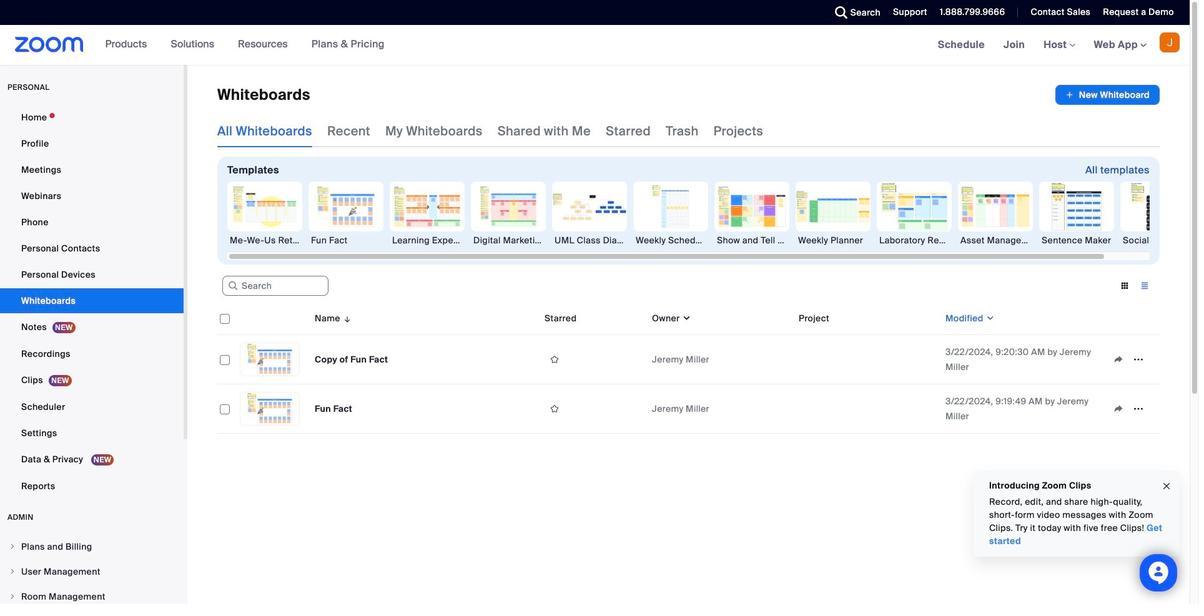 Task type: describe. For each thing, give the bounding box(es) containing it.
arrow down image
[[340, 311, 352, 326]]

click to star the whiteboard copy of fun fact image
[[545, 354, 565, 366]]

uml class diagram element
[[552, 234, 627, 247]]

copy of fun fact element
[[315, 354, 388, 366]]

cell for share image
[[794, 385, 941, 434]]

social emotional learning element
[[1121, 234, 1196, 247]]

grid mode, not selected image
[[1115, 281, 1135, 292]]

share image
[[1109, 354, 1129, 366]]

more options for fun fact image
[[1129, 404, 1149, 415]]

2 menu item from the top
[[0, 560, 184, 584]]

right image
[[9, 569, 16, 576]]

zoom logo image
[[15, 37, 83, 52]]

1 menu item from the top
[[0, 535, 184, 559]]

add image
[[1066, 89, 1075, 101]]

personal menu menu
[[0, 105, 184, 500]]

thumbnail of fun fact image
[[241, 393, 299, 426]]

meetings navigation
[[929, 25, 1190, 66]]

laboratory report element
[[877, 234, 952, 247]]

digital marketing canvas element
[[471, 234, 546, 247]]

asset management element
[[958, 234, 1033, 247]]

weekly schedule element
[[634, 234, 709, 247]]



Task type: locate. For each thing, give the bounding box(es) containing it.
2 cell from the top
[[794, 385, 941, 434]]

0 vertical spatial menu item
[[0, 535, 184, 559]]

1 vertical spatial menu item
[[0, 560, 184, 584]]

fun fact element
[[309, 234, 384, 247], [315, 404, 353, 415]]

0 vertical spatial fun fact element
[[309, 234, 384, 247]]

admin menu menu
[[0, 535, 184, 605]]

thumbnail of copy of fun fact image
[[241, 344, 299, 376]]

product information navigation
[[96, 25, 394, 65]]

2 vertical spatial menu item
[[0, 585, 184, 605]]

close image
[[1162, 480, 1172, 494]]

more options for copy of fun fact image
[[1129, 354, 1149, 366]]

banner
[[0, 25, 1190, 66]]

1 cell from the top
[[794, 336, 941, 385]]

sentence maker element
[[1040, 234, 1115, 247]]

me-we-us retrospective element
[[227, 234, 302, 247]]

weekly planner element
[[796, 234, 871, 247]]

down image
[[984, 312, 995, 325]]

click to star the whiteboard fun fact image
[[545, 404, 565, 415]]

share image
[[1109, 404, 1129, 415]]

right image
[[9, 544, 16, 551], [9, 594, 16, 601]]

1 vertical spatial right image
[[9, 594, 16, 601]]

Search text field
[[222, 276, 329, 296]]

1 right image from the top
[[9, 544, 16, 551]]

right image down right icon
[[9, 594, 16, 601]]

profile picture image
[[1160, 32, 1180, 52]]

2 right image from the top
[[9, 594, 16, 601]]

cell
[[794, 336, 941, 385], [794, 385, 941, 434]]

list mode, selected image
[[1135, 281, 1155, 292]]

show and tell with a twist element
[[715, 234, 790, 247]]

cell for share icon
[[794, 336, 941, 385]]

learning experience canvas element
[[390, 234, 465, 247]]

application
[[1056, 85, 1160, 105], [217, 302, 1170, 444], [1109, 351, 1155, 369], [1109, 400, 1155, 419]]

right image up right icon
[[9, 544, 16, 551]]

tabs of all whiteboard page tab list
[[217, 115, 764, 147]]

menu item
[[0, 535, 184, 559], [0, 560, 184, 584], [0, 585, 184, 605]]

3 menu item from the top
[[0, 585, 184, 605]]

1 vertical spatial fun fact element
[[315, 404, 353, 415]]

0 vertical spatial right image
[[9, 544, 16, 551]]

down image
[[680, 312, 692, 325]]



Task type: vqa. For each thing, say whether or not it's contained in the screenshot.
topmost the Fun Fact element
yes



